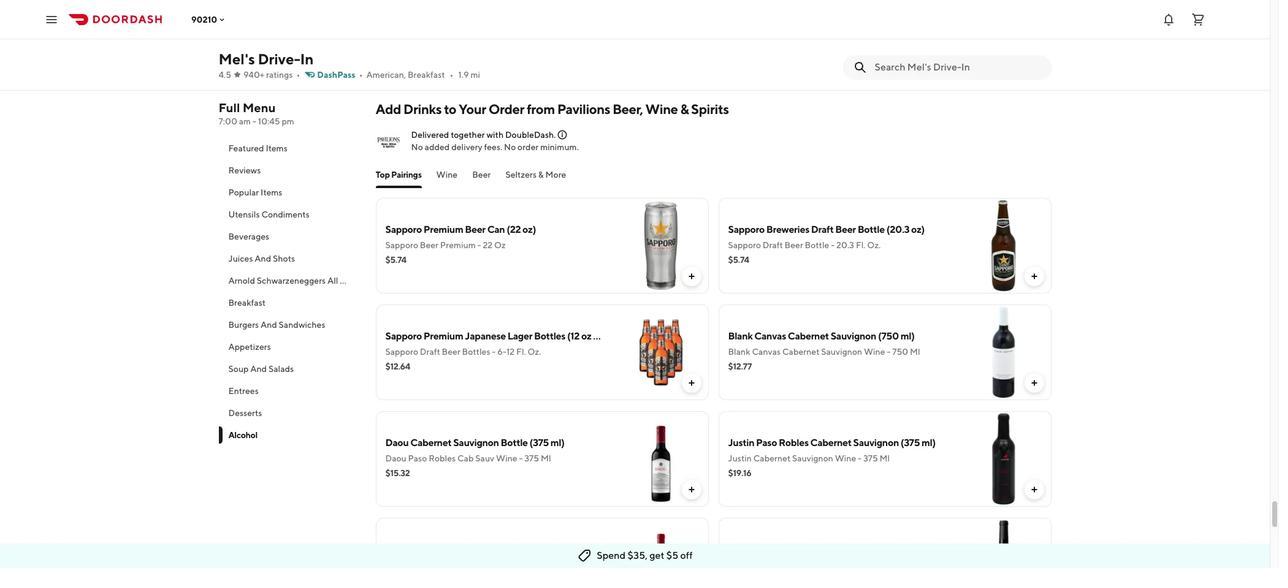 Task type: describe. For each thing, give the bounding box(es) containing it.
$15.32
[[385, 469, 410, 478]]

delivered together with doubledash. image
[[557, 129, 568, 140]]

seltzers
[[506, 170, 537, 180]]

wine inside justin paso robles cabernet sauvignon (375 ml) justin cabernet sauvignon wine - 375 ml $19.16
[[835, 454, 856, 464]]

juices and shots button
[[219, 248, 361, 270]]

pavilions
[[557, 101, 610, 117]]

order
[[518, 142, 539, 152]]

1 horizontal spatial robles
[[552, 544, 582, 556]]

(22
[[507, 224, 521, 235]]

beer up 22
[[465, 224, 486, 235]]

justin paso robles cabernet sauvignon (375 ml) justin cabernet sauvignon wine - 375 ml $19.16
[[728, 437, 936, 478]]

add drinks to your order from pavilions beer, wine & spirits
[[376, 101, 729, 117]]

• for 940+ ratings •
[[296, 70, 300, 80]]

0 vertical spatial breakfast
[[408, 70, 445, 80]]

arnold schwarzeneggers all star menu
[[228, 276, 380, 286]]

ml) inside justin paso robles cabernet sauvignon (375 ml) justin cabernet sauvignon wine - 375 ml $19.16
[[922, 437, 936, 449]]

940+
[[244, 70, 264, 80]]

bread & butter cabernet sauvignon (750 ml)
[[728, 544, 920, 556]]

butter
[[764, 544, 792, 556]]

burgers and sandwiches button
[[219, 314, 361, 336]]

0 horizontal spatial bottles
[[462, 347, 490, 357]]

2 justin from the top
[[728, 454, 752, 464]]

delivered together with doubledash.
[[411, 130, 556, 140]]

japanese
[[465, 331, 506, 342]]

shots
[[273, 254, 295, 264]]

fl. inside sapporo premium japanese lager bottles (12 oz x 6 ct) sapporo draft beer bottles - 6-12 fl. oz. $12.64
[[516, 347, 526, 357]]

6-
[[497, 347, 507, 357]]

(12
[[567, 331, 580, 342]]

- inside blank canvas cabernet sauvignon (750 ml) blank canvas cabernet sauvignon wine - 750 ml $12.77
[[887, 347, 891, 357]]

top
[[376, 170, 390, 180]]

items for popular items
[[261, 188, 282, 197]]

icon image
[[376, 128, 401, 154]]

90210 button
[[191, 14, 227, 24]]

- inside sapporo premium japanese lager bottles (12 oz x 6 ct) sapporo draft beer bottles - 6-12 fl. oz. $12.64
[[492, 347, 496, 357]]

add item to cart image for oz)
[[687, 272, 696, 281]]

seltzers & more
[[506, 170, 566, 180]]

appetizers button
[[219, 336, 361, 358]]

sauv
[[475, 454, 494, 464]]

minimum.
[[540, 142, 579, 152]]

seltzers & more button
[[506, 169, 566, 188]]

desserts button
[[219, 402, 361, 424]]

star
[[340, 276, 356, 286]]

delivery
[[451, 142, 482, 152]]

90210
[[191, 14, 217, 24]]

375 inside daou cabernet sauvignon bottle (375 ml) daou paso robles cab sauv wine - 375 ml $15.32
[[524, 454, 539, 464]]

spirits
[[691, 101, 729, 117]]

2 • from the left
[[359, 70, 363, 80]]

bread & butter cabernet sauvignon (750 ml) image
[[956, 518, 1051, 568]]

oz
[[494, 240, 506, 250]]

juices and shots
[[228, 254, 295, 264]]

arnold schwarzeneggers all star menu button
[[219, 270, 380, 292]]

and for juices
[[255, 254, 271, 264]]

cab
[[457, 454, 474, 464]]

alcohol
[[228, 431, 258, 440]]

daou cabernet sauvignon bottle paso robles (750 ml) image
[[613, 518, 709, 568]]

no added delivery fees. no order minimum.
[[411, 142, 579, 152]]

entrees
[[228, 386, 259, 396]]

off
[[680, 550, 693, 562]]

beer inside sapporo premium japanese lager bottles (12 oz x 6 ct) sapporo draft beer bottles - 6-12 fl. oz. $12.64
[[442, 347, 460, 357]]

daou for daou cabernet sauvignon bottle paso robles (750 ml)
[[385, 544, 409, 556]]

beer down fees.
[[472, 170, 491, 180]]

add item to cart image for sapporo breweries draft beer bottle (20.3 oz)
[[1029, 272, 1039, 281]]

daou cabernet sauvignon bottle paso robles (750 ml)
[[385, 544, 620, 556]]

pairings
[[391, 170, 422, 180]]

wine inside blank canvas cabernet sauvignon (750 ml) blank canvas cabernet sauvignon wine - 750 ml $12.77
[[864, 347, 885, 357]]

oz. inside sapporo premium japanese lager bottles (12 oz x 6 ct) sapporo draft beer bottles - 6-12 fl. oz. $12.64
[[528, 347, 541, 357]]

$12.64
[[385, 362, 410, 372]]

2 daou from the top
[[385, 454, 406, 464]]

(750 inside blank canvas cabernet sauvignon (750 ml) blank canvas cabernet sauvignon wine - 750 ml $12.77
[[878, 331, 899, 342]]

fl. inside sapporo breweries draft beer bottle (20.3 oz) sapporo draft beer bottle - 20.3 fl. oz. $5.74
[[856, 240, 866, 250]]

items for featured items
[[266, 144, 287, 153]]

- inside justin paso robles cabernet sauvignon (375 ml) justin cabernet sauvignon wine - 375 ml $19.16
[[858, 454, 862, 464]]

add item to cart image for blank canvas cabernet sauvignon (750 ml)
[[1029, 378, 1039, 388]]

ratings
[[266, 70, 293, 80]]

burgers
[[228, 320, 259, 330]]

together
[[451, 130, 485, 140]]

mi
[[471, 70, 480, 80]]

sapporo breweries draft beer bottle (20.3 oz) sapporo draft beer bottle - 20.3 fl. oz. $5.74
[[728, 224, 925, 265]]

justin paso robles cabernet sauvignon (375 ml) image
[[956, 411, 1051, 507]]

paso inside justin paso robles cabernet sauvignon (375 ml) justin cabernet sauvignon wine - 375 ml $19.16
[[756, 437, 777, 449]]

1 blank from the top
[[728, 331, 753, 342]]

spend
[[597, 550, 626, 562]]

• for american, breakfast • 1.9 mi
[[450, 70, 453, 80]]

pm
[[282, 117, 294, 126]]

beverages
[[228, 232, 269, 242]]

sapporo premium beer can (22 oz) sapporo beer premium - 22 oz $5.74
[[385, 224, 536, 265]]

open menu image
[[44, 12, 59, 27]]

spend $35, get $5 off
[[597, 550, 693, 562]]

- inside sapporo breweries draft beer bottle (20.3 oz) sapporo draft beer bottle - 20.3 fl. oz. $5.74
[[831, 240, 835, 250]]

add item to cart image for ml)
[[687, 485, 696, 495]]

draft inside sapporo premium japanese lager bottles (12 oz x 6 ct) sapporo draft beer bottles - 6-12 fl. oz. $12.64
[[420, 347, 440, 357]]

1.9
[[458, 70, 469, 80]]

$5.74 inside "sapporo premium beer can (22 oz) sapporo beer premium - 22 oz $5.74"
[[385, 255, 406, 265]]

your
[[459, 101, 486, 117]]

utensils
[[228, 210, 260, 220]]

oz) inside "sapporo premium beer can (22 oz) sapporo beer premium - 22 oz $5.74"
[[523, 224, 536, 235]]

delivered
[[411, 130, 449, 140]]

full menu 7:00 am - 10:45 pm
[[219, 101, 294, 126]]

(375 inside justin paso robles cabernet sauvignon (375 ml) justin cabernet sauvignon wine - 375 ml $19.16
[[901, 437, 920, 449]]

menu inside 'button'
[[357, 276, 380, 286]]

in
[[300, 50, 314, 67]]

get
[[650, 550, 665, 562]]

ml inside daou cabernet sauvignon bottle (375 ml) daou paso robles cab sauv wine - 375 ml $15.32
[[541, 454, 551, 464]]

entrees button
[[219, 380, 361, 402]]

breakfast inside breakfast button
[[228, 298, 266, 308]]

$19.16
[[728, 469, 752, 478]]

ct)
[[607, 331, 619, 342]]

bread
[[728, 544, 754, 556]]

notification bell image
[[1162, 12, 1176, 27]]

940+ ratings •
[[244, 70, 300, 80]]

add
[[376, 101, 401, 117]]

featured items
[[228, 144, 287, 153]]

and for burgers
[[261, 320, 277, 330]]



Task type: locate. For each thing, give the bounding box(es) containing it.
items up reviews button
[[266, 144, 287, 153]]

1 vertical spatial bottles
[[462, 347, 490, 357]]

menu
[[243, 101, 276, 115], [357, 276, 380, 286]]

0 horizontal spatial oz.
[[528, 347, 541, 357]]

0 horizontal spatial fl.
[[516, 347, 526, 357]]

1 horizontal spatial •
[[359, 70, 363, 80]]

1 horizontal spatial &
[[680, 101, 689, 117]]

add item to cart image for sapporo premium japanese lager bottles (12 oz x 6 ct)
[[687, 378, 696, 388]]

doubledash.
[[505, 130, 556, 140]]

1 vertical spatial justin
[[728, 454, 752, 464]]

0 vertical spatial premium
[[424, 224, 463, 235]]

0 horizontal spatial oz)
[[523, 224, 536, 235]]

6
[[600, 331, 605, 342]]

premium left 22
[[440, 240, 476, 250]]

0 vertical spatial and
[[255, 254, 271, 264]]

fl.
[[856, 240, 866, 250], [516, 347, 526, 357]]

sapporo
[[385, 224, 422, 235], [728, 224, 765, 235], [385, 240, 418, 250], [728, 240, 761, 250], [385, 331, 422, 342], [385, 347, 418, 357]]

more
[[546, 170, 566, 180]]

1 daou from the top
[[385, 437, 409, 449]]

daou for daou cabernet sauvignon bottle (375 ml) daou paso robles cab sauv wine - 375 ml $15.32
[[385, 437, 409, 449]]

1 horizontal spatial breakfast
[[408, 70, 445, 80]]

0 horizontal spatial menu
[[243, 101, 276, 115]]

soup
[[228, 364, 249, 374]]

order
[[489, 101, 524, 117]]

oz) right (22 on the left top
[[523, 224, 536, 235]]

2 375 from the left
[[863, 454, 878, 464]]

ml for justin paso robles cabernet sauvignon (375 ml)
[[880, 454, 890, 464]]

fl. right 20.3
[[856, 240, 866, 250]]

1 • from the left
[[296, 70, 300, 80]]

american, breakfast • 1.9 mi
[[366, 70, 480, 80]]

1 horizontal spatial ml
[[880, 454, 890, 464]]

paso inside daou cabernet sauvignon bottle (375 ml) daou paso robles cab sauv wine - 375 ml $15.32
[[408, 454, 427, 464]]

$12.77
[[728, 362, 752, 372]]

1 vertical spatial items
[[261, 188, 282, 197]]

dashpass
[[317, 70, 355, 80]]

beer,
[[613, 101, 643, 117]]

sauvignon inside daou cabernet sauvignon bottle (375 ml) daou paso robles cab sauv wine - 375 ml $15.32
[[453, 437, 499, 449]]

menu up 10:45
[[243, 101, 276, 115]]

lager
[[508, 331, 532, 342]]

premium inside sapporo premium japanese lager bottles (12 oz x 6 ct) sapporo draft beer bottles - 6-12 fl. oz. $12.64
[[424, 331, 463, 342]]

and right burgers
[[261, 320, 277, 330]]

sandwiches
[[279, 320, 325, 330]]

$8.75
[[385, 36, 407, 45]]

popular
[[228, 188, 259, 197]]

add item to cart image
[[1029, 272, 1039, 281], [687, 378, 696, 388], [1029, 378, 1039, 388], [1029, 485, 1039, 495]]

oz. down the lager
[[528, 347, 541, 357]]

utensils condiments
[[228, 210, 310, 220]]

2 horizontal spatial paso
[[756, 437, 777, 449]]

0 vertical spatial draft
[[811, 224, 834, 235]]

full
[[219, 101, 240, 115]]

0 horizontal spatial paso
[[408, 454, 427, 464]]

reviews button
[[219, 159, 361, 182]]

$5
[[666, 550, 678, 562]]

breakfast up burgers
[[228, 298, 266, 308]]

2 vertical spatial premium
[[424, 331, 463, 342]]

375
[[524, 454, 539, 464], [863, 454, 878, 464]]

2 vertical spatial robles
[[552, 544, 582, 556]]

22
[[483, 240, 493, 250]]

no down delivered
[[411, 142, 423, 152]]

no right fees.
[[504, 142, 516, 152]]

oz) inside sapporo breweries draft beer bottle (20.3 oz) sapporo draft beer bottle - 20.3 fl. oz. $5.74
[[911, 224, 925, 235]]

0 horizontal spatial 375
[[524, 454, 539, 464]]

beer left 22
[[420, 240, 439, 250]]

drive-
[[258, 50, 300, 67]]

menu right star
[[357, 276, 380, 286]]

beer left 6- on the bottom of the page
[[442, 347, 460, 357]]

and
[[255, 254, 271, 264], [261, 320, 277, 330], [250, 364, 267, 374]]

1 horizontal spatial fl.
[[856, 240, 866, 250]]

wine
[[646, 101, 678, 117], [436, 170, 458, 180], [864, 347, 885, 357], [496, 454, 517, 464], [835, 454, 856, 464]]

2 blank from the top
[[728, 347, 750, 357]]

mel's
[[219, 50, 255, 67]]

1 horizontal spatial $5.74
[[728, 255, 749, 265]]

- inside daou cabernet sauvignon bottle (375 ml) daou paso robles cab sauv wine - 375 ml $15.32
[[519, 454, 523, 464]]

2 horizontal spatial •
[[450, 70, 453, 80]]

premium for japanese
[[424, 331, 463, 342]]

no
[[411, 142, 423, 152], [504, 142, 516, 152]]

reviews
[[228, 166, 261, 175]]

ml
[[910, 347, 920, 357], [541, 454, 551, 464], [880, 454, 890, 464]]

0 items, open order cart image
[[1191, 12, 1206, 27]]

1 vertical spatial paso
[[408, 454, 427, 464]]

sauvignon
[[831, 331, 876, 342], [821, 347, 862, 357], [453, 437, 499, 449], [853, 437, 899, 449], [792, 454, 833, 464], [453, 544, 499, 556], [836, 544, 882, 556]]

ml) inside blank canvas cabernet sauvignon (750 ml) blank canvas cabernet sauvignon wine - 750 ml $12.77
[[901, 331, 915, 342]]

can
[[487, 224, 505, 235]]

1 horizontal spatial oz)
[[911, 224, 925, 235]]

1 vertical spatial oz.
[[528, 347, 541, 357]]

wine inside daou cabernet sauvignon bottle (375 ml) daou paso robles cab sauv wine - 375 ml $15.32
[[496, 454, 517, 464]]

2 horizontal spatial ml
[[910, 347, 920, 357]]

4.5
[[219, 70, 231, 80]]

375 inside justin paso robles cabernet sauvignon (375 ml) justin cabernet sauvignon wine - 375 ml $19.16
[[863, 454, 878, 464]]

1 vertical spatial premium
[[440, 240, 476, 250]]

- inside "sapporo premium beer can (22 oz) sapporo beer premium - 22 oz $5.74"
[[477, 240, 481, 250]]

ml) inside daou cabernet sauvignon bottle (375 ml) daou paso robles cab sauv wine - 375 ml $15.32
[[551, 437, 565, 449]]

fees.
[[484, 142, 502, 152]]

and for soup
[[250, 364, 267, 374]]

2 vertical spatial and
[[250, 364, 267, 374]]

bottles
[[534, 331, 566, 342], [462, 347, 490, 357]]

10:45
[[258, 117, 280, 126]]

0 vertical spatial oz.
[[867, 240, 881, 250]]

1 vertical spatial robles
[[429, 454, 456, 464]]

1 vertical spatial &
[[538, 170, 544, 180]]

ml for blank canvas cabernet sauvignon (750 ml)
[[910, 347, 920, 357]]

condiments
[[261, 210, 310, 220]]

oz. inside sapporo breweries draft beer bottle (20.3 oz) sapporo draft beer bottle - 20.3 fl. oz. $5.74
[[867, 240, 881, 250]]

and inside 'button'
[[250, 364, 267, 374]]

items up utensils condiments at the left top
[[261, 188, 282, 197]]

1 justin from the top
[[728, 437, 754, 449]]

daou
[[385, 437, 409, 449], [385, 454, 406, 464], [385, 544, 409, 556]]

1 vertical spatial fl.
[[516, 347, 526, 357]]

12
[[507, 347, 515, 357]]

2 vertical spatial draft
[[420, 347, 440, 357]]

2 horizontal spatial draft
[[811, 224, 834, 235]]

0 horizontal spatial &
[[538, 170, 544, 180]]

breakfast
[[408, 70, 445, 80], [228, 298, 266, 308]]

& right bread
[[756, 544, 762, 556]]

1 vertical spatial draft
[[763, 240, 783, 250]]

appetizers
[[228, 342, 271, 352]]

ml inside justin paso robles cabernet sauvignon (375 ml) justin cabernet sauvignon wine - 375 ml $19.16
[[880, 454, 890, 464]]

sapporo breweries draft beer bottle (20.3 oz) image
[[956, 198, 1051, 294]]

-
[[253, 117, 256, 126], [477, 240, 481, 250], [831, 240, 835, 250], [492, 347, 496, 357], [887, 347, 891, 357], [519, 454, 523, 464], [858, 454, 862, 464]]

with
[[487, 130, 504, 140]]

from
[[527, 101, 555, 117]]

1 add item to cart image from the top
[[687, 272, 696, 281]]

wine button
[[436, 169, 458, 188]]

- inside full menu 7:00 am - 10:45 pm
[[253, 117, 256, 126]]

• left 1.9
[[450, 70, 453, 80]]

0 vertical spatial fl.
[[856, 240, 866, 250]]

0 horizontal spatial no
[[411, 142, 423, 152]]

1 horizontal spatial paso
[[530, 544, 550, 556]]

premium left japanese
[[424, 331, 463, 342]]

2 horizontal spatial robles
[[779, 437, 809, 449]]

0 horizontal spatial (375
[[530, 437, 549, 449]]

• right "ratings"
[[296, 70, 300, 80]]

& inside "button"
[[538, 170, 544, 180]]

1 vertical spatial and
[[261, 320, 277, 330]]

0 vertical spatial daou
[[385, 437, 409, 449]]

draft
[[811, 224, 834, 235], [763, 240, 783, 250], [420, 347, 440, 357]]

& for bread & butter cabernet sauvignon (750 ml)
[[756, 544, 762, 556]]

0 vertical spatial menu
[[243, 101, 276, 115]]

beer up 20.3
[[835, 224, 856, 235]]

750
[[892, 347, 908, 357]]

0 vertical spatial canvas
[[755, 331, 786, 342]]

$35,
[[628, 550, 648, 562]]

breweries
[[766, 224, 810, 235]]

1 $5.74 from the left
[[385, 255, 406, 265]]

blank canvas cabernet sauvignon (750 ml) image
[[956, 305, 1051, 400]]

featured
[[228, 144, 264, 153]]

bottles left (12
[[534, 331, 566, 342]]

paso
[[756, 437, 777, 449], [408, 454, 427, 464], [530, 544, 550, 556]]

2 $5.74 from the left
[[728, 255, 749, 265]]

1 vertical spatial canvas
[[752, 347, 781, 357]]

2 oz) from the left
[[911, 224, 925, 235]]

3 • from the left
[[450, 70, 453, 80]]

2 vertical spatial &
[[756, 544, 762, 556]]

Item Search search field
[[875, 61, 1042, 74]]

1 375 from the left
[[524, 454, 539, 464]]

add item to cart image for justin paso robles cabernet sauvignon (375 ml)
[[1029, 485, 1039, 495]]

beverages button
[[219, 226, 361, 248]]

• right dashpass
[[359, 70, 363, 80]]

& left spirits
[[680, 101, 689, 117]]

1 horizontal spatial (375
[[901, 437, 920, 449]]

0 horizontal spatial breakfast
[[228, 298, 266, 308]]

premium down wine button
[[424, 224, 463, 235]]

sapporo premium beer can (22 oz) image
[[613, 198, 709, 294]]

oz. right 20.3
[[867, 240, 881, 250]]

soup and salads button
[[219, 358, 361, 380]]

sapporo premium japanese lager bottles (12 oz x 6 ct) sapporo draft beer bottles - 6-12 fl. oz. $12.64
[[385, 331, 619, 372]]

1 (375 from the left
[[530, 437, 549, 449]]

0 horizontal spatial •
[[296, 70, 300, 80]]

0 vertical spatial add item to cart image
[[687, 272, 696, 281]]

0 horizontal spatial $5.74
[[385, 255, 406, 265]]

3 daou from the top
[[385, 544, 409, 556]]

robles inside daou cabernet sauvignon bottle (375 ml) daou paso robles cab sauv wine - 375 ml $15.32
[[429, 454, 456, 464]]

cabernet inside daou cabernet sauvignon bottle (375 ml) daou paso robles cab sauv wine - 375 ml $15.32
[[410, 437, 452, 449]]

bottle inside daou cabernet sauvignon bottle (375 ml) daou paso robles cab sauv wine - 375 ml $15.32
[[501, 437, 528, 449]]

(375 inside daou cabernet sauvignon bottle (375 ml) daou paso robles cab sauv wine - 375 ml $15.32
[[530, 437, 549, 449]]

sapporo premium japanese lager bottles (12 oz x 6 ct) image
[[613, 305, 709, 400]]

menu inside full menu 7:00 am - 10:45 pm
[[243, 101, 276, 115]]

2 vertical spatial daou
[[385, 544, 409, 556]]

mel's drive-in
[[219, 50, 314, 67]]

0 vertical spatial items
[[266, 144, 287, 153]]

0 vertical spatial bottles
[[534, 331, 566, 342]]

(750
[[878, 331, 899, 342], [584, 544, 605, 556], [884, 544, 905, 556]]

and left shots
[[255, 254, 271, 264]]

x
[[593, 331, 598, 342]]

1 horizontal spatial oz.
[[867, 240, 881, 250]]

& left "more" on the top
[[538, 170, 544, 180]]

arnold
[[228, 276, 255, 286]]

add item to cart image
[[687, 272, 696, 281], [687, 485, 696, 495]]

0 horizontal spatial ml
[[541, 454, 551, 464]]

& for seltzers & more
[[538, 170, 544, 180]]

1 vertical spatial breakfast
[[228, 298, 266, 308]]

&
[[680, 101, 689, 117], [538, 170, 544, 180], [756, 544, 762, 556]]

1 horizontal spatial draft
[[763, 240, 783, 250]]

ml inside blank canvas cabernet sauvignon (750 ml) blank canvas cabernet sauvignon wine - 750 ml $12.77
[[910, 347, 920, 357]]

1 oz) from the left
[[523, 224, 536, 235]]

fl. right 12
[[516, 347, 526, 357]]

blank
[[728, 331, 753, 342], [728, 347, 750, 357]]

beer button
[[472, 169, 491, 188]]

bottles down japanese
[[462, 347, 490, 357]]

•
[[296, 70, 300, 80], [359, 70, 363, 80], [450, 70, 453, 80]]

juices
[[228, 254, 253, 264]]

2 no from the left
[[504, 142, 516, 152]]

0 vertical spatial paso
[[756, 437, 777, 449]]

premium for beer
[[424, 224, 463, 235]]

breakfast up drinks
[[408, 70, 445, 80]]

1 no from the left
[[411, 142, 423, 152]]

oz) right (20.3
[[911, 224, 925, 235]]

1 horizontal spatial menu
[[357, 276, 380, 286]]

blank canvas cabernet sauvignon (750 ml) blank canvas cabernet sauvignon wine - 750 ml $12.77
[[728, 331, 920, 372]]

1 vertical spatial blank
[[728, 347, 750, 357]]

1 vertical spatial add item to cart image
[[687, 485, 696, 495]]

20.3
[[837, 240, 854, 250]]

1 vertical spatial menu
[[357, 276, 380, 286]]

and right "soup"
[[250, 364, 267, 374]]

(20.3
[[887, 224, 910, 235]]

am
[[239, 117, 251, 126]]

1 horizontal spatial bottles
[[534, 331, 566, 342]]

0 vertical spatial robles
[[779, 437, 809, 449]]

utensils condiments button
[[219, 204, 361, 226]]

0 horizontal spatial draft
[[420, 347, 440, 357]]

soup and salads
[[228, 364, 294, 374]]

oz
[[581, 331, 591, 342]]

2 (375 from the left
[[901, 437, 920, 449]]

daou cabernet sauvignon bottle (375 ml) daou paso robles cab sauv wine - 375 ml $15.32
[[385, 437, 565, 478]]

2 horizontal spatial &
[[756, 544, 762, 556]]

0 vertical spatial justin
[[728, 437, 754, 449]]

beer down breweries
[[785, 240, 803, 250]]

schwarzeneggers
[[257, 276, 326, 286]]

2 vertical spatial paso
[[530, 544, 550, 556]]

1 horizontal spatial 375
[[863, 454, 878, 464]]

1 horizontal spatial no
[[504, 142, 516, 152]]

2 add item to cart image from the top
[[687, 485, 696, 495]]

0 vertical spatial blank
[[728, 331, 753, 342]]

drinks
[[403, 101, 442, 117]]

daou cabernet sauvignon bottle (375 ml) image
[[613, 411, 709, 507]]

1 vertical spatial daou
[[385, 454, 406, 464]]

0 vertical spatial &
[[680, 101, 689, 117]]

cabernet
[[788, 331, 829, 342], [782, 347, 820, 357], [410, 437, 452, 449], [810, 437, 852, 449], [753, 454, 791, 464], [410, 544, 452, 556], [794, 544, 835, 556]]

0 horizontal spatial robles
[[429, 454, 456, 464]]

$5.74 inside sapporo breweries draft beer bottle (20.3 oz) sapporo draft beer bottle - 20.3 fl. oz. $5.74
[[728, 255, 749, 265]]

robles inside justin paso robles cabernet sauvignon (375 ml) justin cabernet sauvignon wine - 375 ml $19.16
[[779, 437, 809, 449]]



Task type: vqa. For each thing, say whether or not it's contained in the screenshot.


